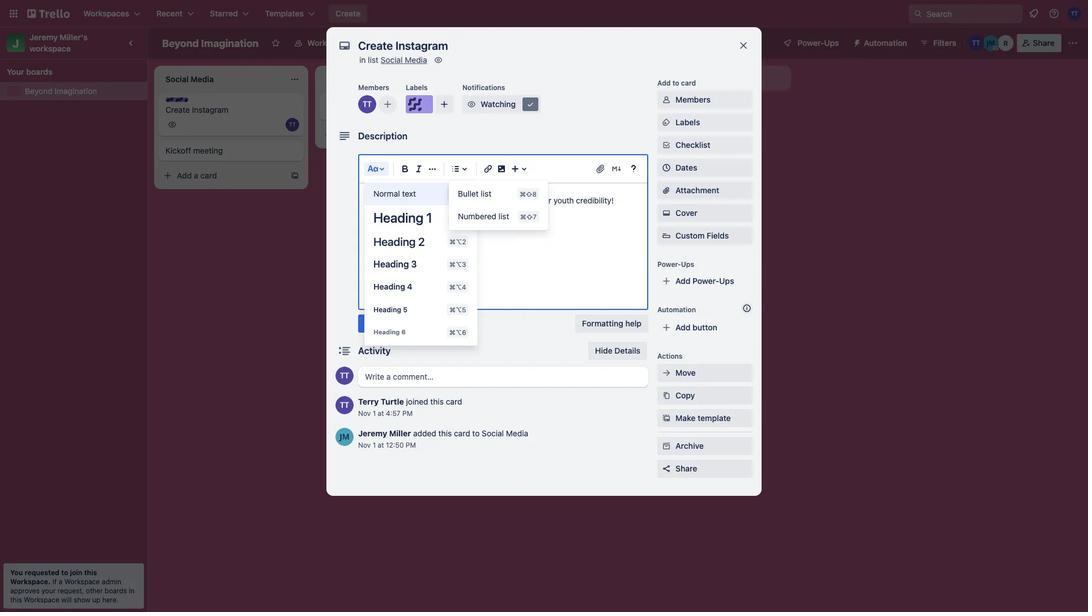 Task type: vqa. For each thing, say whether or not it's contained in the screenshot.


Task type: locate. For each thing, give the bounding box(es) containing it.
0 vertical spatial workspace
[[307, 38, 349, 48]]

primary element
[[0, 0, 1088, 27]]

heading left 5
[[374, 305, 401, 313]]

0 vertical spatial labels
[[406, 83, 428, 91]]

1 horizontal spatial color: purple, title: none image
[[406, 95, 433, 113]]

workspace left the visible
[[307, 38, 349, 48]]

ups up add power-ups
[[681, 260, 694, 268]]

None text field
[[353, 35, 727, 56]]

sm image left copy
[[661, 390, 672, 401]]

list inside add another list button
[[706, 73, 717, 83]]

2 heading from the top
[[374, 235, 416, 248]]

0 vertical spatial add a card
[[499, 103, 539, 112]]

2 horizontal spatial add a card
[[499, 103, 539, 112]]

save button
[[358, 315, 390, 333]]

jeremy up nov 1 at 12:50 pm link
[[358, 429, 387, 438]]

filters button
[[916, 34, 960, 52]]

sm image
[[848, 34, 864, 50], [661, 94, 672, 105], [466, 99, 477, 110], [661, 117, 672, 128], [661, 139, 672, 151], [661, 367, 672, 379], [661, 413, 672, 424], [661, 440, 672, 452]]

sm image inside watching button
[[466, 99, 477, 110]]

1 vertical spatial create
[[166, 105, 190, 114]]

1 horizontal spatial boards
[[105, 587, 127, 595]]

jeremy inside 'jeremy miller's workspace'
[[29, 33, 58, 42]]

card right watching
[[522, 103, 539, 112]]

1 horizontal spatial automation
[[864, 38, 907, 48]]

here.
[[102, 596, 119, 604]]

1 vertical spatial terry turtle (terryturtle) image
[[968, 35, 984, 51]]

in list social media
[[359, 55, 427, 65]]

link image
[[481, 162, 495, 176]]

up
[[92, 596, 100, 604]]

heading down save
[[374, 328, 400, 336]]

media
[[473, 196, 495, 205]]

⌘⌥1
[[451, 214, 466, 222]]

2 vertical spatial 1
[[373, 441, 376, 449]]

beyond imagination inside "link"
[[25, 86, 97, 96]]

normal text
[[374, 189, 416, 198]]

pm inside terry turtle joined this card nov 1 at 4:57 pm
[[402, 409, 413, 417]]

terry turtle (terryturtle) image left the r
[[968, 35, 984, 51]]

1 vertical spatial share
[[676, 464, 697, 473]]

1 horizontal spatial add a card button
[[320, 126, 447, 144]]

ups left automation button
[[824, 38, 839, 48]]

heading for heading 4
[[374, 282, 405, 291]]

4
[[407, 282, 412, 291]]

workspace inside button
[[307, 38, 349, 48]]

sm image inside checklist link
[[661, 139, 672, 151]]

fields
[[707, 231, 729, 240]]

automation up add button at the bottom of the page
[[657, 305, 696, 313]]

4 heading from the top
[[374, 282, 405, 291]]

your boards with 1 items element
[[7, 65, 135, 79]]

5 heading from the top
[[374, 305, 401, 313]]

if
[[52, 578, 57, 585]]

6
[[402, 328, 406, 336]]

1 vertical spatial pm
[[406, 441, 416, 449]]

1 horizontal spatial beyond
[[162, 37, 199, 49]]

1 vertical spatial nov
[[358, 441, 371, 449]]

0 vertical spatial automation
[[864, 38, 907, 48]]

sm image inside cover link
[[661, 207, 672, 219]]

0 notifications image
[[1027, 7, 1041, 20]]

0 vertical spatial power-ups
[[798, 38, 839, 48]]

terry turtle (terryturtle) image
[[358, 95, 376, 113], [286, 118, 299, 131], [336, 367, 354, 385], [336, 396, 354, 414]]

create button
[[329, 5, 367, 23]]

sm image left cover
[[661, 207, 672, 219]]

create left instagram at the top left of page
[[166, 105, 190, 114]]

1 heading from the top
[[374, 210, 423, 226]]

checklist
[[676, 140, 710, 150]]

your
[[7, 67, 24, 77]]

1 down terry at bottom
[[373, 409, 376, 417]]

group containing bullet list
[[449, 183, 548, 228]]

1 vertical spatial boards
[[105, 587, 127, 595]]

nov down terry at bottom
[[358, 409, 371, 417]]

normal
[[374, 189, 400, 198]]

checklist link
[[657, 136, 753, 154]]

list
[[368, 55, 379, 65], [706, 73, 717, 83], [481, 189, 492, 198], [499, 212, 509, 221]]

⌘⌥0
[[449, 190, 466, 198]]

editor toolbar toolbar
[[364, 160, 643, 346]]

power- inside power-ups button
[[798, 38, 824, 48]]

2 vertical spatial add a card button
[[159, 167, 286, 185]]

0 horizontal spatial share button
[[657, 460, 753, 478]]

2 vertical spatial ups
[[719, 276, 734, 286]]

imagination left star or unstar board icon
[[201, 37, 259, 49]]

1 vertical spatial social
[[482, 429, 504, 438]]

add button button
[[657, 319, 753, 337]]

create for create instagram
[[166, 105, 190, 114]]

2 vertical spatial add a card
[[177, 171, 217, 180]]

2 at from the top
[[378, 441, 384, 449]]

beyond imagination
[[162, 37, 259, 49], [25, 86, 97, 96]]

group
[[449, 183, 548, 228]]

create up the workspace visible
[[336, 9, 361, 18]]

list down the visible
[[368, 55, 379, 65]]

star or unstar board image
[[271, 39, 280, 48]]

heading 6
[[374, 328, 406, 336]]

pm right the 4:57
[[402, 409, 413, 417]]

heading
[[374, 210, 423, 226], [374, 235, 416, 248], [374, 259, 409, 270], [374, 282, 405, 291], [374, 305, 401, 313], [374, 328, 400, 336]]

color: purple, title: none image
[[406, 95, 433, 113], [166, 97, 188, 102]]

workspace down the join
[[64, 578, 100, 585]]

sm image inside move link
[[661, 367, 672, 379]]

archive link
[[657, 437, 753, 455]]

members up add members to card icon
[[358, 83, 389, 91]]

hide details
[[595, 346, 640, 355]]

at inside jeremy miller added this card to social media nov 1 at 12:50 pm
[[378, 441, 384, 449]]

1 vertical spatial add a card
[[338, 130, 378, 139]]

image image
[[495, 162, 508, 176]]

to right added
[[472, 429, 480, 438]]

heading down must
[[374, 210, 423, 226]]

color: purple, title: none image up create instagram on the top left of page
[[166, 97, 188, 102]]

at inside terry turtle joined this card nov 1 at 4:57 pm
[[378, 409, 384, 417]]

imagination down your boards with 1 items element
[[55, 86, 97, 96]]

terry turtle (terryturtle) image right open information menu 'icon'
[[1068, 7, 1081, 20]]

ups inside button
[[824, 38, 839, 48]]

power-ups inside button
[[798, 38, 839, 48]]

to inside jeremy miller added this card to social media nov 1 at 12:50 pm
[[472, 429, 480, 438]]

1 inside terry turtle joined this card nov 1 at 4:57 pm
[[373, 409, 376, 417]]

sm image inside archive link
[[661, 440, 672, 452]]

another up members link
[[675, 73, 704, 83]]

add a card down thinking
[[338, 130, 378, 139]]

1 vertical spatial ups
[[681, 260, 694, 268]]

share down archive
[[676, 464, 697, 473]]

0 vertical spatial at
[[378, 409, 384, 417]]

0 horizontal spatial share
[[676, 464, 697, 473]]

this down approves
[[10, 596, 22, 604]]

5
[[403, 305, 408, 313]]

jeremy
[[29, 33, 58, 42], [358, 429, 387, 438]]

1 horizontal spatial members
[[676, 95, 711, 104]]

create inside create button
[[336, 9, 361, 18]]

sm image for checklist
[[661, 139, 672, 151]]

sm image inside automation button
[[848, 34, 864, 50]]

0 vertical spatial power-
[[798, 38, 824, 48]]

sm image inside members link
[[661, 94, 672, 105]]

2 vertical spatial workspace
[[24, 596, 59, 604]]

1 horizontal spatial share
[[1033, 38, 1055, 48]]

boards right your
[[26, 67, 53, 77]]

heading 5
[[374, 305, 408, 313]]

Board name text field
[[156, 34, 264, 52]]

1 left 12:50
[[373, 441, 376, 449]]

requested
[[25, 568, 59, 576]]

jeremy miller (jeremymiller198) image
[[983, 35, 999, 51]]

join
[[70, 568, 82, 576]]

1 vertical spatial beyond
[[25, 86, 52, 96]]

help
[[625, 319, 642, 328]]

workspace
[[307, 38, 349, 48], [64, 578, 100, 585], [24, 596, 59, 604]]

terry turtle (terryturtle) image
[[1068, 7, 1081, 20], [968, 35, 984, 51]]

create inside create instagram link
[[166, 105, 190, 114]]

share left show menu image
[[1033, 38, 1055, 48]]

copy
[[676, 391, 695, 400]]

0 vertical spatial beyond imagination
[[162, 37, 259, 49]]

color: purple, title: none image right add members to card icon
[[406, 95, 433, 113]]

sm image
[[433, 54, 444, 66], [525, 99, 536, 110], [661, 207, 672, 219], [661, 390, 672, 401]]

0 horizontal spatial boards
[[26, 67, 53, 77]]

at left the 4:57
[[378, 409, 384, 417]]

1 vertical spatial jeremy
[[358, 429, 387, 438]]

we
[[371, 196, 382, 205]]

kickoff meeting
[[166, 146, 223, 155]]

0 horizontal spatial beyond
[[25, 86, 52, 96]]

text styles image
[[366, 162, 380, 176]]

0 horizontal spatial social
[[381, 55, 403, 65]]

nov right jeremy miller (jeremymiller198) image
[[358, 441, 371, 449]]

imagination inside "link"
[[55, 86, 97, 96]]

card right added
[[454, 429, 470, 438]]

1 nov from the top
[[358, 409, 371, 417]]

automation left filters 'button'
[[864, 38, 907, 48]]

sm image right watching
[[525, 99, 536, 110]]

1 horizontal spatial power-
[[693, 276, 719, 286]]

0 vertical spatial pm
[[402, 409, 413, 417]]

heading up heading 3
[[374, 235, 416, 248]]

jeremy up the workspace
[[29, 33, 58, 42]]

admin
[[102, 578, 121, 585]]

pm down miller
[[406, 441, 416, 449]]

this right joined in the left bottom of the page
[[430, 397, 444, 406]]

0 horizontal spatial ups
[[681, 260, 694, 268]]

add a card for right add a card button
[[499, 103, 539, 112]]

miller's
[[60, 33, 88, 42]]

0 horizontal spatial workspace
[[24, 596, 59, 604]]

list up members link
[[706, 73, 717, 83]]

1 vertical spatial automation
[[657, 305, 696, 313]]

Main content area, start typing to enter text. text field
[[371, 194, 636, 207]]

list down we must add another social media to increase our youth credibility! text box
[[499, 212, 509, 221]]

this inside terry turtle joined this card nov 1 at 4:57 pm
[[430, 397, 444, 406]]

0 vertical spatial another
[[675, 73, 704, 83]]

our
[[540, 196, 551, 205]]

0 horizontal spatial create
[[166, 105, 190, 114]]

1 vertical spatial add a card button
[[320, 126, 447, 144]]

add another list
[[657, 73, 717, 83]]

your
[[42, 587, 56, 595]]

heading left 4
[[374, 282, 405, 291]]

0 horizontal spatial in
[[129, 587, 135, 595]]

1 vertical spatial power-
[[657, 260, 681, 268]]

1 vertical spatial workspace
[[64, 578, 100, 585]]

to inside text box
[[498, 196, 505, 205]]

watching
[[481, 99, 516, 109]]

in right other
[[129, 587, 135, 595]]

heading up heading 4
[[374, 259, 409, 270]]

rubyanndersson (rubyanndersson) image
[[998, 35, 1014, 51]]

make template link
[[657, 409, 753, 427]]

2 horizontal spatial workspace
[[307, 38, 349, 48]]

this inside jeremy miller added this card to social media nov 1 at 12:50 pm
[[439, 429, 452, 438]]

thoughts thinking
[[326, 98, 369, 114]]

a
[[516, 103, 520, 112], [355, 130, 359, 139], [194, 171, 198, 180], [59, 578, 62, 585]]

0 horizontal spatial jeremy
[[29, 33, 58, 42]]

nov inside jeremy miller added this card to social media nov 1 at 12:50 pm
[[358, 441, 371, 449]]

1 horizontal spatial beyond imagination
[[162, 37, 259, 49]]

0 horizontal spatial power-ups
[[657, 260, 694, 268]]

power-ups
[[798, 38, 839, 48], [657, 260, 694, 268]]

save
[[365, 319, 383, 328]]

1 vertical spatial in
[[129, 587, 135, 595]]

hide
[[595, 346, 613, 355]]

1 horizontal spatial terry turtle (terryturtle) image
[[1068, 7, 1081, 20]]

1 horizontal spatial jeremy
[[358, 429, 387, 438]]

add a card down kickoff meeting
[[177, 171, 217, 180]]

Write a comment text field
[[358, 367, 648, 387]]

lists image
[[449, 162, 462, 176]]

0 vertical spatial share
[[1033, 38, 1055, 48]]

1 horizontal spatial imagination
[[201, 37, 259, 49]]

workspace.
[[10, 578, 50, 585]]

labels down social media link
[[406, 83, 428, 91]]

thinking
[[326, 105, 358, 114]]

media inside jeremy miller added this card to social media nov 1 at 12:50 pm
[[506, 429, 528, 438]]

labels
[[406, 83, 428, 91], [676, 118, 700, 127]]

to inside you requested to join this workspace.
[[61, 568, 68, 576]]

card right joined in the left bottom of the page
[[446, 397, 462, 406]]

heading for heading 3
[[374, 259, 409, 270]]

1 vertical spatial imagination
[[55, 86, 97, 96]]

members
[[358, 83, 389, 91], [676, 95, 711, 104]]

sm image inside labels link
[[661, 117, 672, 128]]

⌘⌥4
[[449, 283, 466, 291]]

beyond
[[162, 37, 199, 49], [25, 86, 52, 96]]

make
[[676, 413, 696, 423]]

1 horizontal spatial power-ups
[[798, 38, 839, 48]]

to left the join
[[61, 568, 68, 576]]

share button down archive link
[[657, 460, 753, 478]]

workspace down your
[[24, 596, 59, 604]]

add a card
[[499, 103, 539, 112], [338, 130, 378, 139], [177, 171, 217, 180]]

joined
[[406, 397, 428, 406]]

0 horizontal spatial another
[[420, 196, 448, 205]]

1 vertical spatial beyond imagination
[[25, 86, 97, 96]]

another right add
[[420, 196, 448, 205]]

add power-ups
[[676, 276, 734, 286]]

open help dialog image
[[627, 162, 640, 176]]

add a card for the left add a card button
[[177, 171, 217, 180]]

3 heading from the top
[[374, 259, 409, 270]]

beyond inside board name text field
[[162, 37, 199, 49]]

1 vertical spatial labels
[[676, 118, 700, 127]]

bullet list
[[458, 189, 492, 198]]

this right added
[[439, 429, 452, 438]]

0 vertical spatial 1
[[426, 210, 432, 226]]

1 vertical spatial 1
[[373, 409, 376, 417]]

at left 12:50
[[378, 441, 384, 449]]

1 vertical spatial power-ups
[[657, 260, 694, 268]]

jeremy inside jeremy miller added this card to social media nov 1 at 12:50 pm
[[358, 429, 387, 438]]

make template
[[676, 413, 731, 423]]

0 vertical spatial boards
[[26, 67, 53, 77]]

0 horizontal spatial terry turtle (terryturtle) image
[[968, 35, 984, 51]]

nov 1 at 12:50 pm link
[[358, 441, 416, 449]]

automation button
[[848, 34, 914, 52]]

1 horizontal spatial create
[[336, 9, 361, 18]]

2 nov from the top
[[358, 441, 371, 449]]

0 vertical spatial create
[[336, 9, 361, 18]]

add a card down notifications
[[499, 103, 539, 112]]

ups down fields
[[719, 276, 734, 286]]

sm image for archive
[[661, 440, 672, 452]]

in
[[359, 55, 366, 65], [129, 587, 135, 595]]

1 vertical spatial members
[[676, 95, 711, 104]]

sm image inside make template link
[[661, 413, 672, 424]]

labels up checklist
[[676, 118, 700, 127]]

2 horizontal spatial power-
[[798, 38, 824, 48]]

boards down admin on the left of page
[[105, 587, 127, 595]]

members down add another list
[[676, 95, 711, 104]]

1 inside jeremy miller added this card to social media nov 1 at 12:50 pm
[[373, 441, 376, 449]]

this right the join
[[84, 568, 97, 576]]

1 at from the top
[[378, 409, 384, 417]]

0 horizontal spatial beyond imagination
[[25, 86, 97, 96]]

add a card for the middle add a card button
[[338, 130, 378, 139]]

to right media
[[498, 196, 505, 205]]

0 vertical spatial nov
[[358, 409, 371, 417]]

2 vertical spatial power-
[[693, 276, 719, 286]]

share button down 0 notifications image
[[1017, 34, 1062, 52]]

show menu image
[[1067, 37, 1079, 49]]

0 vertical spatial share button
[[1017, 34, 1062, 52]]

1 horizontal spatial add a card
[[338, 130, 378, 139]]

0 horizontal spatial imagination
[[55, 86, 97, 96]]

create instagram link
[[166, 104, 297, 116]]

nov
[[358, 409, 371, 417], [358, 441, 371, 449]]

list right bullet
[[481, 189, 492, 198]]

1 horizontal spatial media
[[506, 429, 528, 438]]

6 heading from the top
[[374, 328, 400, 336]]

0 vertical spatial terry turtle (terryturtle) image
[[1068, 7, 1081, 20]]

add
[[657, 73, 672, 83], [657, 79, 671, 87], [499, 103, 514, 112], [338, 130, 353, 139], [177, 171, 192, 180], [676, 276, 691, 286], [676, 323, 691, 332]]

beyond inside "link"
[[25, 86, 52, 96]]

0 vertical spatial imagination
[[201, 37, 259, 49]]

0 vertical spatial ups
[[824, 38, 839, 48]]

1 horizontal spatial ups
[[719, 276, 734, 286]]

0 horizontal spatial add a card
[[177, 171, 217, 180]]

0 vertical spatial in
[[359, 55, 366, 65]]

in down the visible
[[359, 55, 366, 65]]

back to home image
[[27, 5, 70, 23]]

a inside if a workspace admin approves your request, other boards in this workspace will show up here.
[[59, 578, 62, 585]]

0 vertical spatial jeremy
[[29, 33, 58, 42]]

this inside if a workspace admin approves your request, other boards in this workspace will show up here.
[[10, 596, 22, 604]]

2 horizontal spatial ups
[[824, 38, 839, 48]]

power- inside add power-ups link
[[693, 276, 719, 286]]

1 vertical spatial media
[[506, 429, 528, 438]]

custom fields
[[676, 231, 729, 240]]

0 vertical spatial members
[[358, 83, 389, 91]]

1 vertical spatial another
[[420, 196, 448, 205]]

1 inside 'group'
[[426, 210, 432, 226]]

must
[[384, 196, 402, 205]]

formatting help
[[582, 319, 642, 328]]

1 left ⌘⌥1
[[426, 210, 432, 226]]

move link
[[657, 364, 753, 382]]



Task type: describe. For each thing, give the bounding box(es) containing it.
open information menu image
[[1049, 8, 1060, 19]]

add power-ups link
[[657, 272, 753, 290]]

heading for heading 2
[[374, 235, 416, 248]]

sm image for automation
[[848, 34, 864, 50]]

you
[[10, 568, 23, 576]]

0 vertical spatial social
[[381, 55, 403, 65]]

jeremy miller (jeremymiller198) image
[[336, 428, 354, 446]]

dates
[[676, 163, 697, 172]]

create for create
[[336, 9, 361, 18]]

move
[[676, 368, 696, 377]]

1 horizontal spatial labels
[[676, 118, 700, 127]]

activity
[[358, 345, 391, 356]]

to up members link
[[673, 79, 679, 87]]

⌘⌥5
[[450, 305, 466, 313]]

turtle
[[381, 397, 404, 406]]

cover link
[[657, 204, 753, 222]]

meeting
[[193, 146, 223, 155]]

list for in list social media
[[368, 55, 379, 65]]

sm image for move
[[661, 367, 672, 379]]

1 horizontal spatial in
[[359, 55, 366, 65]]

⌘⌥3
[[450, 260, 466, 268]]

heading 1 group
[[364, 183, 478, 343]]

attachment button
[[657, 181, 753, 200]]

members link
[[657, 91, 753, 109]]

in inside if a workspace admin approves your request, other boards in this workspace will show up here.
[[129, 587, 135, 595]]

0 horizontal spatial media
[[405, 55, 427, 65]]

Search field
[[923, 5, 1022, 22]]

create from template… image
[[290, 171, 299, 180]]

j
[[13, 36, 19, 50]]

visible
[[351, 38, 375, 48]]

add inside button
[[657, 73, 672, 83]]

heading 4
[[374, 282, 412, 291]]

thoughts
[[338, 98, 369, 106]]

2 horizontal spatial add a card button
[[481, 99, 608, 117]]

automation inside button
[[864, 38, 907, 48]]

more formatting image
[[426, 162, 439, 176]]

card up members link
[[681, 79, 696, 87]]

heading 2
[[374, 235, 425, 248]]

if a workspace admin approves your request, other boards in this workspace will show up here.
[[10, 578, 135, 604]]

add inside button
[[676, 323, 691, 332]]

social inside jeremy miller added this card to social media nov 1 at 12:50 pm
[[482, 429, 504, 438]]

card down meeting
[[200, 171, 217, 180]]

sm image inside watching button
[[525, 99, 536, 110]]

show
[[74, 596, 90, 604]]

cancel button
[[393, 315, 433, 333]]

jeremy miller's workspace
[[29, 33, 90, 53]]

details
[[615, 346, 640, 355]]

add members to card image
[[383, 99, 392, 110]]

custom
[[676, 231, 705, 240]]

⌘⇧7
[[520, 213, 537, 220]]

nov inside terry turtle joined this card nov 1 at 4:57 pm
[[358, 409, 371, 417]]

request,
[[58, 587, 84, 595]]

added
[[413, 429, 436, 438]]

text
[[402, 189, 416, 198]]

credibility!
[[576, 196, 614, 205]]

0 horizontal spatial labels
[[406, 83, 428, 91]]

attach and insert link image
[[595, 163, 606, 175]]

pm inside jeremy miller added this card to social media nov 1 at 12:50 pm
[[406, 441, 416, 449]]

power-ups button
[[775, 34, 846, 52]]

beyond imagination inside board name text field
[[162, 37, 259, 49]]

workspace
[[29, 44, 71, 53]]

⌘⇧8
[[520, 190, 537, 198]]

numbered
[[458, 212, 496, 221]]

social media link
[[381, 55, 427, 65]]

sm image for labels
[[661, 117, 672, 128]]

board
[[404, 38, 426, 48]]

will
[[61, 596, 72, 604]]

heading 1
[[374, 210, 432, 226]]

create instagram
[[166, 105, 228, 114]]

numbered list
[[458, 212, 509, 221]]

custom fields button
[[657, 230, 753, 241]]

0 horizontal spatial color: purple, title: none image
[[166, 97, 188, 102]]

add to card
[[657, 79, 696, 87]]

card inside jeremy miller added this card to social media nov 1 at 12:50 pm
[[454, 429, 470, 438]]

sm image for make template
[[661, 413, 672, 424]]

approves
[[10, 587, 40, 595]]

add
[[404, 196, 418, 205]]

heading for heading 6
[[374, 328, 400, 336]]

terry turtle joined this card nov 1 at 4:57 pm
[[358, 397, 462, 417]]

0 horizontal spatial add a card button
[[159, 167, 286, 185]]

view markdown image
[[611, 163, 622, 175]]

3
[[411, 259, 417, 270]]

jeremy for jeremy miller's workspace
[[29, 33, 58, 42]]

workspace visible button
[[287, 34, 382, 52]]

sm image for members
[[661, 94, 672, 105]]

⌘⌥2
[[450, 237, 466, 245]]

attachment
[[676, 186, 719, 195]]

social
[[450, 196, 471, 205]]

sm image for watching
[[466, 99, 477, 110]]

template
[[698, 413, 731, 423]]

another inside button
[[675, 73, 704, 83]]

another inside text box
[[420, 196, 448, 205]]

jeremy for jeremy miller added this card to social media nov 1 at 12:50 pm
[[358, 429, 387, 438]]

0 horizontal spatial automation
[[657, 305, 696, 313]]

card inside terry turtle joined this card nov 1 at 4:57 pm
[[446, 397, 462, 406]]

labels link
[[657, 113, 753, 131]]

imagination inside board name text field
[[201, 37, 259, 49]]

bold ⌘b image
[[398, 162, 412, 176]]

1 horizontal spatial share button
[[1017, 34, 1062, 52]]

boards inside if a workspace admin approves your request, other boards in this workspace will show up here.
[[105, 587, 127, 595]]

thinking link
[[326, 104, 458, 116]]

customize views image
[[438, 37, 450, 49]]

0 horizontal spatial members
[[358, 83, 389, 91]]

archive
[[676, 441, 704, 451]]

formatting
[[582, 319, 623, 328]]

list for numbered list
[[499, 212, 509, 221]]

card down thinking link
[[361, 130, 378, 139]]

12:50
[[386, 441, 404, 449]]

add button
[[676, 323, 717, 332]]

color: bold red, title: "thoughts" element
[[326, 97, 369, 106]]

hide details link
[[588, 342, 647, 360]]

1 vertical spatial share button
[[657, 460, 753, 478]]

we must add another social media to increase our youth credibility!
[[371, 196, 614, 205]]

instagram
[[192, 105, 228, 114]]

terry
[[358, 397, 379, 406]]

r button
[[998, 35, 1014, 51]]

this inside you requested to join this workspace.
[[84, 568, 97, 576]]

list for bullet list
[[481, 189, 492, 198]]

0 horizontal spatial power-
[[657, 260, 681, 268]]

4:57
[[386, 409, 401, 417]]

your boards
[[7, 67, 53, 77]]

italic ⌘i image
[[412, 162, 426, 176]]

cover
[[676, 208, 698, 218]]

youth
[[554, 196, 574, 205]]

sm image inside copy link
[[661, 390, 672, 401]]

sm image down customize views image
[[433, 54, 444, 66]]

heading 3
[[374, 259, 417, 270]]

nov 1 at 4:57 pm link
[[358, 409, 413, 417]]

r
[[1004, 39, 1008, 47]]

heading for heading 5
[[374, 305, 401, 313]]

1 horizontal spatial workspace
[[64, 578, 100, 585]]

cancel
[[400, 319, 426, 328]]

heading for heading 1
[[374, 210, 423, 226]]

button
[[693, 323, 717, 332]]

search image
[[914, 9, 923, 18]]



